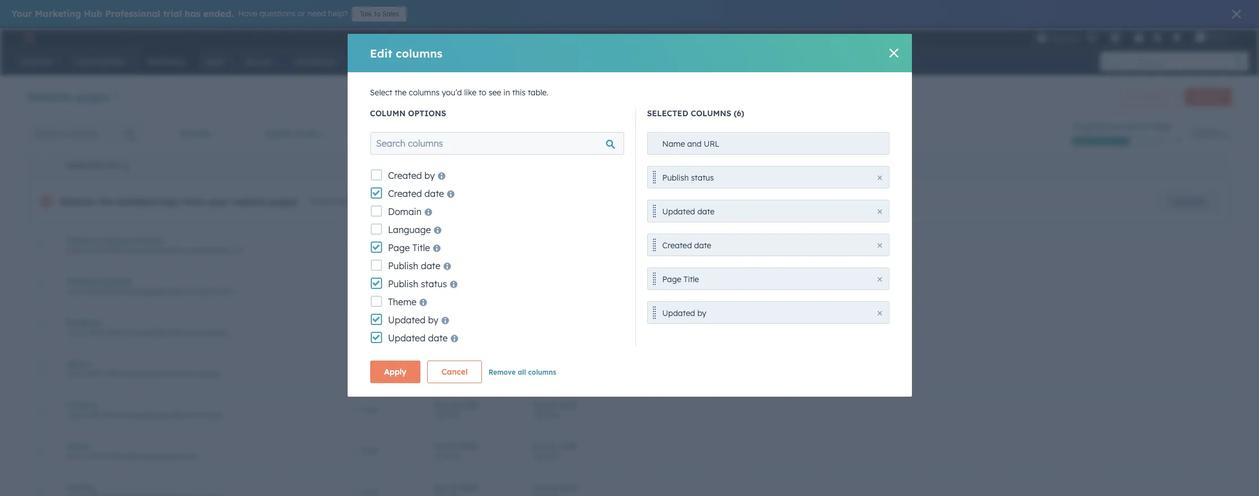 Task type: vqa. For each thing, say whether or not it's contained in the screenshot.
Next page image at the top
no



Task type: describe. For each thing, give the bounding box(es) containing it.
music- inside products (clone) music-43917789.hubspotpagebuilder.com/products-1
[[67, 287, 88, 296]]

pm inside home was updated on oct 27, 2023 element
[[451, 453, 461, 461]]

professional
[[105, 8, 160, 19]]

products (clone) link
[[67, 277, 322, 287]]

oct 27, 2023 12:39 pm for the contact was created on oct 27, 2023 at 12:39 pm "element"
[[533, 400, 578, 420]]

features
[[371, 196, 402, 206]]

Search content search field
[[27, 123, 143, 145]]

ago
[[473, 241, 487, 251]]

edit columns dialog
[[348, 34, 912, 397]]

pages
[[75, 90, 110, 104]]

close image for updated by
[[878, 311, 882, 316]]

43917789.hubspotpagebuilder.com/products
[[88, 329, 230, 337]]

pm inside the contact was updated on oct 27, 2023 element
[[451, 411, 461, 420]]

notifications image
[[1172, 33, 1182, 43]]

4
[[434, 241, 439, 251]]

draft for 43917789.hubspotpagebuilder.com/about
[[362, 365, 379, 373]]

unlock premium features with crm suite starter.
[[308, 196, 490, 206]]

pm inside about was updated on oct 27, 2023 element
[[451, 370, 461, 379]]

remove all columns button
[[489, 365, 557, 379]]

oct 27, 2023 1:28 pm
[[434, 276, 479, 296]]

2023 for the contact was updated on oct 27, 2023 element
[[461, 400, 479, 410]]

0 horizontal spatial page
[[388, 242, 410, 254]]

oct inside oct 27, 2023 1:28 pm
[[434, 276, 447, 287]]

select the columns you'd like to see in this table.
[[370, 88, 549, 98]]

column options
[[370, 108, 446, 119]]

pricing link
[[67, 483, 322, 493]]

marketing
[[35, 8, 81, 19]]

created by
[[388, 170, 435, 181]]

with
[[404, 196, 420, 206]]

pricing
[[67, 483, 95, 493]]

edit columns
[[370, 46, 443, 60]]

draft for (clone)
[[362, 241, 379, 250]]

help image
[[1134, 33, 1145, 43]]

minutes
[[441, 241, 470, 251]]

7
[[1154, 122, 1158, 132]]

contact
[[67, 400, 98, 411]]

0
[[238, 246, 243, 255]]

2 vertical spatial created
[[663, 241, 692, 251]]

(6)
[[734, 108, 745, 119]]

products (clone) was updated on oct 27, 2023 element
[[434, 276, 505, 297]]

setup
[[1126, 122, 1152, 132]]

remove all columns
[[489, 368, 557, 377]]

oct inside home was updated on oct 27, 2023 element
[[434, 441, 447, 451]]

to inside edit columns dialog
[[479, 88, 487, 98]]

apply
[[384, 367, 407, 377]]

oct inside the contact was updated on oct 27, 2023 element
[[434, 400, 447, 410]]

settings link
[[1151, 31, 1165, 43]]

suite
[[442, 196, 460, 206]]

menu containing music
[[1036, 28, 1246, 46]]

oct inside home was created on oct 27, 2023 at 12:39 pm element
[[533, 441, 546, 451]]

oct 27, 2023 12:39 pm for about was created on oct 27, 2023 at 12:39 pm element
[[533, 359, 578, 379]]

more filters button
[[359, 123, 431, 145]]

oct 27, 2023 for pricing was updated on oct 27, 2023 element
[[434, 483, 479, 493]]

43917789.hubspotpagebuilder.com
[[88, 452, 198, 461]]

pricing was updated on oct 27, 2023 element
[[434, 483, 505, 496]]

help button
[[1130, 28, 1149, 46]]

close image for updated date
[[878, 210, 882, 214]]

contact was updated on oct 27, 2023 element
[[434, 400, 505, 421]]

website
[[232, 196, 266, 207]]

2023 for products was updated on oct 27, 2023 element at the bottom left
[[461, 318, 479, 328]]

unlock
[[308, 196, 334, 206]]

hubspot link
[[14, 30, 42, 44]]

publish status button
[[257, 123, 335, 145]]

2023 for home was updated on oct 27, 2023 element at left
[[461, 441, 479, 451]]

press to sort. element
[[402, 161, 407, 170]]

create
[[1195, 93, 1216, 101]]

questions
[[260, 8, 296, 19]]

music button
[[1189, 28, 1245, 46]]

theme
[[388, 296, 417, 308]]

pm inside "element"
[[550, 411, 560, 420]]

(clone) for products (clone) (clone)
[[104, 235, 132, 246]]

43917789.hubspotpagebuilder.com/products- inside products (clone) music-43917789.hubspotpagebuilder.com/products-1
[[88, 287, 233, 296]]

settings image
[[1153, 33, 1163, 43]]

cancel
[[442, 367, 468, 377]]

name inside button
[[67, 161, 87, 170]]

about was updated on oct 27, 2023 element
[[434, 359, 505, 380]]

products link
[[67, 318, 322, 328]]

4 minutes ago
[[434, 241, 487, 251]]

1
[[233, 287, 236, 296]]

see
[[489, 88, 502, 98]]

contact was created on oct 27, 2023 at 12:39 pm element
[[533, 400, 1219, 421]]

from
[[183, 196, 205, 207]]

all
[[518, 368, 526, 377]]

apply button
[[370, 361, 421, 383]]

calling icon button
[[1082, 30, 1102, 45]]

publish inside publish status button
[[349, 161, 380, 170]]

oct inside products was updated on oct 27, 2023 element
[[434, 318, 447, 328]]

columns inside button
[[528, 368, 557, 377]]

need
[[308, 8, 326, 19]]

2 horizontal spatial close image
[[1175, 137, 1182, 143]]

home link
[[67, 442, 322, 452]]

close image for publish status
[[878, 176, 882, 180]]

domain button
[[172, 123, 226, 145]]

1 horizontal spatial upgrade
[[1172, 197, 1206, 207]]

marketplaces button
[[1104, 28, 1128, 46]]

hubspot
[[117, 196, 157, 207]]

talk to sales
[[360, 10, 399, 18]]

hubspot image
[[20, 30, 34, 44]]

music
[[1208, 33, 1228, 42]]

column
[[370, 108, 406, 119]]

0 vertical spatial created date
[[388, 188, 444, 199]]

name and url button
[[53, 153, 335, 178]]

2023 for about was updated on oct 27, 2023 element
[[461, 359, 479, 369]]

oct 27, 2023 12:39 pm for home was updated on oct 27, 2023 element at left
[[434, 441, 479, 461]]

products (clone) music-43917789.hubspotpagebuilder.com/products-1
[[67, 277, 236, 296]]

upgrade image
[[1037, 33, 1047, 43]]

actions button
[[1189, 126, 1233, 141]]

0 vertical spatial created
[[388, 170, 422, 181]]

website pages button
[[27, 88, 120, 105]]

finish cms setup button
[[1073, 122, 1152, 132]]

12:39 inside products was updated on oct 27, 2023 element
[[434, 329, 449, 337]]

1 horizontal spatial page
[[663, 274, 682, 285]]

music- for about
[[67, 370, 88, 378]]

edit
[[370, 46, 393, 60]]

1-
[[233, 246, 238, 255]]

products for products
[[67, 318, 102, 328]]

your
[[207, 196, 229, 207]]

home music-43917789.hubspotpagebuilder.com
[[67, 442, 198, 461]]

in
[[504, 88, 510, 98]]

oct 27, 2023 12:39 pm for the contact was updated on oct 27, 2023 element
[[434, 400, 479, 420]]

0 horizontal spatial page title
[[388, 242, 430, 254]]

oct inside the contact was created on oct 27, 2023 at 12:39 pm "element"
[[533, 400, 546, 410]]

1 horizontal spatial created date
[[663, 241, 712, 251]]

music- for home
[[67, 452, 88, 461]]

more for more filters
[[379, 129, 398, 139]]

about
[[67, 359, 90, 369]]

options
[[408, 108, 446, 119]]

status inside popup button
[[296, 129, 320, 139]]

greg robinson image
[[1196, 32, 1206, 42]]

close image for page title
[[878, 277, 882, 282]]

select
[[370, 88, 393, 98]]

more filters
[[379, 129, 424, 139]]

your marketing hub professional trial has ended. have questions or need help?
[[11, 8, 348, 19]]

contact link
[[67, 400, 322, 411]]

12
[[1162, 122, 1171, 132]]

products (clone) (clone) music-43917789.hubspotpagebuilder.com/products-1-0
[[67, 235, 243, 255]]

about link
[[67, 359, 322, 369]]

tools
[[1147, 93, 1162, 101]]

notifications button
[[1168, 28, 1187, 46]]

this
[[513, 88, 526, 98]]

publish inside publish status popup button
[[265, 129, 293, 139]]

ended.
[[203, 8, 234, 19]]

12:39 inside home was updated on oct 27, 2023 element
[[434, 453, 449, 461]]

talk to sales button
[[352, 7, 407, 21]]

columns up options
[[409, 88, 440, 98]]



Task type: locate. For each thing, give the bounding box(es) containing it.
more inside button
[[379, 129, 398, 139]]

music- inside about music-43917789.hubspotpagebuilder.com/about
[[67, 370, 88, 378]]

1 horizontal spatial updated by
[[663, 308, 707, 318]]

home
[[67, 442, 90, 452]]

2 music- from the top
[[67, 287, 88, 296]]

0 horizontal spatial updated date
[[388, 333, 448, 344]]

2 vertical spatial products
[[67, 318, 102, 328]]

the for hubspot
[[99, 196, 114, 207]]

remove for remove the hubspot logo from your website pages.
[[60, 196, 96, 207]]

0 vertical spatial upgrade
[[1050, 34, 1080, 43]]

1 horizontal spatial remove
[[489, 368, 516, 377]]

oct 27, 2023
[[434, 483, 479, 493], [533, 483, 578, 493]]

43917789.hubspotpagebuilder.com/products-
[[88, 246, 233, 255], [88, 287, 233, 296]]

0 horizontal spatial the
[[99, 196, 114, 207]]

to inside button
[[374, 10, 381, 18]]

the right select
[[395, 88, 407, 98]]

domain up language
[[388, 206, 422, 217]]

1 draft from the top
[[362, 241, 379, 250]]

name and url inside button
[[67, 161, 120, 170]]

name and url down selected columns (6) at the right of the page
[[663, 139, 720, 149]]

1 vertical spatial close image
[[1175, 137, 1182, 143]]

music- inside contact music-43917789.hubspotpagebuilder.com/contact
[[67, 411, 88, 420]]

pricing was created on oct 27, 2023 at 12:39 pm element
[[533, 483, 1219, 496]]

name down "selected" on the top of the page
[[663, 139, 685, 149]]

1 horizontal spatial close image
[[890, 49, 899, 58]]

contact music-43917789.hubspotpagebuilder.com/contact
[[67, 400, 226, 420]]

domain inside domain popup button
[[180, 129, 211, 139]]

0 vertical spatial products
[[67, 235, 102, 246]]

1 vertical spatial 43917789.hubspotpagebuilder.com/products-
[[88, 287, 233, 296]]

more
[[1129, 93, 1145, 101], [379, 129, 398, 139]]

2023 inside oct 27, 2023 1:28 pm
[[461, 276, 479, 287]]

oct 27, 2023 12:39 pm inside the contact was updated on oct 27, 2023 element
[[434, 400, 479, 420]]

0 vertical spatial to
[[374, 10, 381, 18]]

draft for music-
[[362, 282, 379, 291]]

1 vertical spatial upgrade
[[1172, 197, 1206, 207]]

0 vertical spatial name
[[663, 139, 685, 149]]

updated date
[[663, 207, 715, 217], [388, 333, 448, 344]]

products inside products (clone) (clone) music-43917789.hubspotpagebuilder.com/products-1-0
[[67, 235, 102, 246]]

0 vertical spatial page title
[[388, 242, 430, 254]]

updated
[[663, 207, 696, 217], [663, 308, 696, 318], [388, 315, 426, 326], [388, 333, 426, 344]]

and down selected columns (6) at the right of the page
[[688, 139, 702, 149]]

0 vertical spatial the
[[395, 88, 407, 98]]

1 horizontal spatial the
[[395, 88, 407, 98]]

oct 27, 2023 12:39 pm for about was updated on oct 27, 2023 element
[[434, 359, 479, 379]]

1 43917789.hubspotpagebuilder.com/products- from the top
[[88, 246, 233, 255]]

1 vertical spatial updated date
[[388, 333, 448, 344]]

0 vertical spatial remove
[[60, 196, 96, 207]]

0 horizontal spatial title
[[413, 242, 430, 254]]

products for products (clone) (clone)
[[67, 235, 102, 246]]

press to sort. image
[[402, 161, 407, 169]]

starter.
[[463, 196, 490, 206]]

url inside button
[[106, 161, 120, 170]]

2 oct 27, 2023 from the left
[[533, 483, 578, 493]]

more down column
[[379, 129, 398, 139]]

27, inside oct 27, 2023 1:28 pm
[[449, 276, 459, 287]]

6 draft from the top
[[362, 447, 379, 456]]

0 horizontal spatial remove
[[60, 196, 96, 207]]

1 horizontal spatial name and url
[[663, 139, 720, 149]]

the inside edit columns dialog
[[395, 88, 407, 98]]

1 vertical spatial remove
[[489, 368, 516, 377]]

you'd
[[442, 88, 462, 98]]

12:39 inside about was updated on oct 27, 2023 element
[[434, 370, 449, 379]]

oct 27, 2023 12:39 pm inside the contact was created on oct 27, 2023 at 12:39 pm "element"
[[533, 400, 578, 420]]

cancel button
[[428, 361, 482, 383]]

oct 27, 2023 12:39 pm inside home was created on oct 27, 2023 at 12:39 pm element
[[533, 441, 578, 461]]

0 vertical spatial 43917789.hubspotpagebuilder.com/products-
[[88, 246, 233, 255]]

Search HubSpot search field
[[1101, 52, 1240, 71]]

3 products from the top
[[67, 318, 102, 328]]

marketplaces image
[[1111, 33, 1121, 43]]

or
[[298, 8, 306, 19]]

products music-43917789.hubspotpagebuilder.com/products
[[67, 318, 230, 337]]

trial
[[163, 8, 182, 19]]

website pages banner
[[27, 85, 1233, 111]]

like
[[464, 88, 477, 98]]

remove inside 'remove all columns' button
[[489, 368, 516, 377]]

publish status inside popup button
[[265, 129, 320, 139]]

43917789.hubspotpagebuilder.com/products- inside products (clone) (clone) music-43917789.hubspotpagebuilder.com/products-1-0
[[88, 246, 233, 255]]

4 music- from the top
[[67, 370, 88, 378]]

2 products from the top
[[67, 277, 102, 287]]

0 horizontal spatial domain
[[180, 129, 211, 139]]

finish cms setup 7 / 12
[[1073, 122, 1171, 132]]

premium
[[336, 196, 369, 206]]

1 horizontal spatial to
[[479, 88, 487, 98]]

oct 27, 2023 12:39 pm inside home was updated on oct 27, 2023 element
[[434, 441, 479, 461]]

more inside popup button
[[1129, 93, 1145, 101]]

oct inside about was updated on oct 27, 2023 element
[[434, 359, 447, 369]]

1 vertical spatial and
[[89, 161, 104, 170]]

27,
[[449, 276, 459, 287], [449, 318, 459, 328], [449, 359, 459, 369], [548, 359, 558, 369], [449, 400, 459, 410], [548, 400, 558, 410], [449, 441, 459, 451], [548, 441, 558, 451], [449, 483, 459, 493], [548, 483, 558, 493]]

0 vertical spatial name and url
[[663, 139, 720, 149]]

12:39 inside about was created on oct 27, 2023 at 12:39 pm element
[[533, 370, 548, 379]]

43917789.hubspotpagebuilder.com/contact
[[88, 411, 226, 420]]

music- inside the home music-43917789.hubspotpagebuilder.com
[[67, 452, 88, 461]]

has
[[185, 8, 201, 19]]

2 draft from the top
[[362, 282, 379, 291]]

0 vertical spatial and
[[688, 139, 702, 149]]

Search columns search field
[[370, 132, 624, 155]]

5 music- from the top
[[67, 411, 88, 420]]

1 vertical spatial name
[[67, 161, 87, 170]]

(clone)
[[104, 235, 132, 246], [135, 235, 163, 246], [104, 277, 132, 287]]

oct 27, 2023 12:39 pm inside products was updated on oct 27, 2023 element
[[434, 318, 479, 337]]

0 vertical spatial domain
[[180, 129, 211, 139]]

oct 27, 2023 12:39 pm inside about was created on oct 27, 2023 at 12:39 pm element
[[533, 359, 578, 379]]

43917789.hubspotpagebuilder.com/products- down products (clone) (clone) link
[[88, 246, 233, 255]]

talk
[[360, 10, 372, 18]]

2023 for products (clone) was updated on oct 27, 2023 element at the left bottom of the page
[[461, 276, 479, 287]]

1 vertical spatial name and url
[[67, 161, 120, 170]]

1 vertical spatial created
[[388, 188, 422, 199]]

and inside name and url button
[[89, 161, 104, 170]]

0 vertical spatial page
[[388, 242, 410, 254]]

1 horizontal spatial oct 27, 2023
[[533, 483, 578, 493]]

/
[[1158, 122, 1162, 132]]

close image for created date
[[878, 243, 882, 248]]

4 draft from the top
[[362, 365, 379, 373]]

more tools button
[[1119, 88, 1179, 106]]

43917789.hubspotpagebuilder.com/products- down products (clone) link
[[88, 287, 233, 296]]

(clone) inside products (clone) music-43917789.hubspotpagebuilder.com/products-1
[[104, 277, 132, 287]]

domain inside edit columns dialog
[[388, 206, 422, 217]]

products (clone) (clone) link
[[67, 235, 322, 246]]

0 horizontal spatial and
[[89, 161, 104, 170]]

finish
[[1073, 122, 1104, 132]]

sales
[[383, 10, 399, 18]]

pm inside oct 27, 2023 1:28 pm
[[448, 288, 458, 296]]

draft
[[362, 241, 379, 250], [362, 282, 379, 291], [362, 324, 379, 332], [362, 365, 379, 373], [362, 406, 379, 414], [362, 447, 379, 456]]

pages.
[[269, 196, 299, 207]]

0 vertical spatial close image
[[890, 49, 899, 58]]

1 horizontal spatial domain
[[388, 206, 422, 217]]

1 vertical spatial url
[[106, 161, 120, 170]]

1 horizontal spatial url
[[704, 139, 720, 149]]

0 horizontal spatial oct 27, 2023
[[434, 483, 479, 493]]

0 horizontal spatial name
[[67, 161, 87, 170]]

about was created on oct 27, 2023 at 12:39 pm element
[[533, 359, 1219, 380]]

have
[[238, 8, 257, 19]]

0 horizontal spatial to
[[374, 10, 381, 18]]

products inside products music-43917789.hubspotpagebuilder.com/products
[[67, 318, 102, 328]]

oct inside pricing was updated on oct 27, 2023 element
[[434, 483, 447, 493]]

name and url
[[663, 139, 720, 149], [67, 161, 120, 170]]

0 horizontal spatial upgrade
[[1050, 34, 1080, 43]]

12:39 inside the contact was updated on oct 27, 2023 element
[[434, 411, 449, 420]]

3 music- from the top
[[67, 329, 88, 337]]

your
[[11, 8, 32, 19]]

2023
[[461, 276, 479, 287], [461, 318, 479, 328], [461, 359, 479, 369], [560, 359, 578, 369], [461, 400, 479, 410], [560, 400, 578, 410], [461, 441, 479, 451], [560, 441, 578, 451], [461, 483, 479, 493], [560, 483, 578, 493]]

1 horizontal spatial more
[[1129, 93, 1145, 101]]

music- for contact
[[67, 411, 88, 420]]

1 vertical spatial domain
[[388, 206, 422, 217]]

27, inside "element"
[[548, 400, 558, 410]]

more for more tools
[[1129, 93, 1145, 101]]

pm inside products was updated on oct 27, 2023 element
[[451, 329, 461, 337]]

0 vertical spatial more
[[1129, 93, 1145, 101]]

and down search content search box
[[89, 161, 104, 170]]

publish status inside button
[[349, 161, 408, 170]]

and inside edit columns dialog
[[688, 139, 702, 149]]

0 vertical spatial title
[[413, 242, 430, 254]]

draft for 43917789.hubspotpagebuilder.com
[[362, 447, 379, 456]]

1 vertical spatial created date
[[663, 241, 712, 251]]

close image
[[1233, 10, 1242, 19], [878, 176, 882, 180], [878, 210, 882, 214], [878, 277, 882, 282], [878, 311, 882, 316]]

website
[[27, 90, 72, 104]]

close image for edit columns
[[890, 49, 899, 58]]

the for columns
[[395, 88, 407, 98]]

products inside products (clone) music-43917789.hubspotpagebuilder.com/products-1
[[67, 277, 102, 287]]

help?
[[328, 8, 348, 19]]

name inside edit columns dialog
[[663, 139, 685, 149]]

1 horizontal spatial title
[[684, 274, 699, 285]]

to right talk
[[374, 10, 381, 18]]

12:39 inside home was created on oct 27, 2023 at 12:39 pm element
[[533, 453, 548, 461]]

1 vertical spatial to
[[479, 88, 487, 98]]

url down selected columns (6) at the right of the page
[[704, 139, 720, 149]]

oct
[[434, 276, 447, 287], [434, 318, 447, 328], [434, 359, 447, 369], [533, 359, 546, 369], [434, 400, 447, 410], [533, 400, 546, 410], [434, 441, 447, 451], [533, 441, 546, 451], [434, 483, 447, 493], [533, 483, 546, 493]]

2023 for about was created on oct 27, 2023 at 12:39 pm element
[[560, 359, 578, 369]]

selected
[[647, 108, 689, 119]]

0 horizontal spatial url
[[106, 161, 120, 170]]

table.
[[528, 88, 549, 98]]

music- inside products (clone) (clone) music-43917789.hubspotpagebuilder.com/products-1-0
[[67, 246, 88, 255]]

1 horizontal spatial page title
[[663, 274, 699, 285]]

created date
[[388, 188, 444, 199], [663, 241, 712, 251]]

selected columns (6)
[[647, 108, 745, 119]]

oct inside pricing was created on oct 27, 2023 at 12:39 pm element
[[533, 483, 546, 493]]

0 vertical spatial updated date
[[663, 207, 715, 217]]

logo
[[159, 196, 180, 207]]

oct 27, 2023 12:39 pm inside about was updated on oct 27, 2023 element
[[434, 359, 479, 379]]

actions
[[1196, 129, 1220, 138]]

remove for remove all columns
[[489, 368, 516, 377]]

domain up name and url button
[[180, 129, 211, 139]]

2023 for home was created on oct 27, 2023 at 12:39 pm element
[[560, 441, 578, 451]]

1 vertical spatial title
[[684, 274, 699, 285]]

remove
[[60, 196, 96, 207], [489, 368, 516, 377]]

create button
[[1186, 88, 1233, 106]]

url inside edit columns dialog
[[704, 139, 720, 149]]

2 43917789.hubspotpagebuilder.com/products- from the top
[[88, 287, 233, 296]]

finish cms setup progress bar
[[1073, 137, 1130, 146]]

oct inside about was created on oct 27, 2023 at 12:39 pm element
[[533, 359, 546, 369]]

name and url inside edit columns dialog
[[663, 139, 720, 149]]

0 horizontal spatial more
[[379, 129, 398, 139]]

name down search content search box
[[67, 161, 87, 170]]

1 horizontal spatial name
[[663, 139, 685, 149]]

43917789.hubspotpagebuilder.com/about
[[88, 370, 220, 378]]

1 vertical spatial products
[[67, 277, 102, 287]]

2023 inside "element"
[[560, 400, 578, 410]]

draft for 43917789.hubspotpagebuilder.com/contact
[[362, 406, 379, 414]]

(clone) for products (clone)
[[104, 277, 132, 287]]

publish status button
[[335, 153, 420, 178]]

0 horizontal spatial close image
[[878, 243, 882, 248]]

search image
[[1236, 58, 1244, 66]]

products for products (clone)
[[67, 277, 102, 287]]

language
[[388, 224, 431, 235]]

1 vertical spatial page
[[663, 274, 682, 285]]

close image
[[890, 49, 899, 58], [1175, 137, 1182, 143], [878, 243, 882, 248]]

music- inside products music-43917789.hubspotpagebuilder.com/products
[[67, 329, 88, 337]]

1 oct 27, 2023 from the left
[[434, 483, 479, 493]]

pm
[[448, 288, 458, 296], [451, 329, 461, 337], [451, 370, 461, 379], [550, 370, 560, 379], [451, 411, 461, 420], [550, 411, 560, 420], [451, 453, 461, 461], [550, 453, 560, 461]]

0 vertical spatial url
[[704, 139, 720, 149]]

status inside button
[[382, 161, 408, 170]]

12:39 inside the contact was created on oct 27, 2023 at 12:39 pm "element"
[[533, 411, 548, 420]]

menu
[[1036, 28, 1246, 46]]

3 draft from the top
[[362, 324, 379, 332]]

columns left (6)
[[691, 108, 732, 119]]

products was updated on oct 27, 2023 element
[[434, 318, 505, 339]]

calling icon image
[[1087, 33, 1097, 43]]

oct 27, 2023 12:39 pm for home was created on oct 27, 2023 at 12:39 pm element
[[533, 441, 578, 461]]

1 music- from the top
[[67, 246, 88, 255]]

0 horizontal spatial created date
[[388, 188, 444, 199]]

home was updated on oct 27, 2023 element
[[434, 441, 505, 462]]

publish date
[[388, 260, 441, 272]]

to right like
[[479, 88, 487, 98]]

oct 27, 2023 for pricing was created on oct 27, 2023 at 12:39 pm element
[[533, 483, 578, 493]]

name
[[663, 139, 685, 149], [67, 161, 87, 170]]

1 horizontal spatial and
[[688, 139, 702, 149]]

name and url down search content search box
[[67, 161, 120, 170]]

url
[[704, 139, 720, 149], [106, 161, 120, 170]]

0 horizontal spatial name and url
[[67, 161, 120, 170]]

6 music- from the top
[[67, 452, 88, 461]]

the
[[395, 88, 407, 98], [99, 196, 114, 207]]

columns right all
[[528, 368, 557, 377]]

1 vertical spatial more
[[379, 129, 398, 139]]

music- for products
[[67, 329, 88, 337]]

date
[[425, 188, 444, 199], [698, 207, 715, 217], [695, 241, 712, 251], [421, 260, 441, 272], [428, 333, 448, 344]]

url down search content search box
[[106, 161, 120, 170]]

0 horizontal spatial updated by
[[388, 315, 439, 326]]

2 vertical spatial close image
[[878, 243, 882, 248]]

2023 for the contact was created on oct 27, 2023 at 12:39 pm "element"
[[560, 400, 578, 410]]

1 vertical spatial the
[[99, 196, 114, 207]]

oct 27, 2023 12:39 pm for products was updated on oct 27, 2023 element at the bottom left
[[434, 318, 479, 337]]

more left tools
[[1129, 93, 1145, 101]]

columns right edit
[[396, 46, 443, 60]]

created
[[388, 170, 422, 181], [388, 188, 422, 199], [663, 241, 692, 251]]

the left "hubspot"
[[99, 196, 114, 207]]

1 horizontal spatial updated date
[[663, 207, 715, 217]]

12:39
[[434, 329, 449, 337], [434, 370, 449, 379], [533, 370, 548, 379], [434, 411, 449, 420], [533, 411, 548, 420], [434, 453, 449, 461], [533, 453, 548, 461]]

1 vertical spatial page title
[[663, 274, 699, 285]]

5 draft from the top
[[362, 406, 379, 414]]

home was created on oct 27, 2023 at 12:39 pm element
[[533, 441, 1219, 462]]

1 products from the top
[[67, 235, 102, 246]]

to
[[374, 10, 381, 18], [479, 88, 487, 98]]

search button
[[1230, 52, 1250, 71]]



